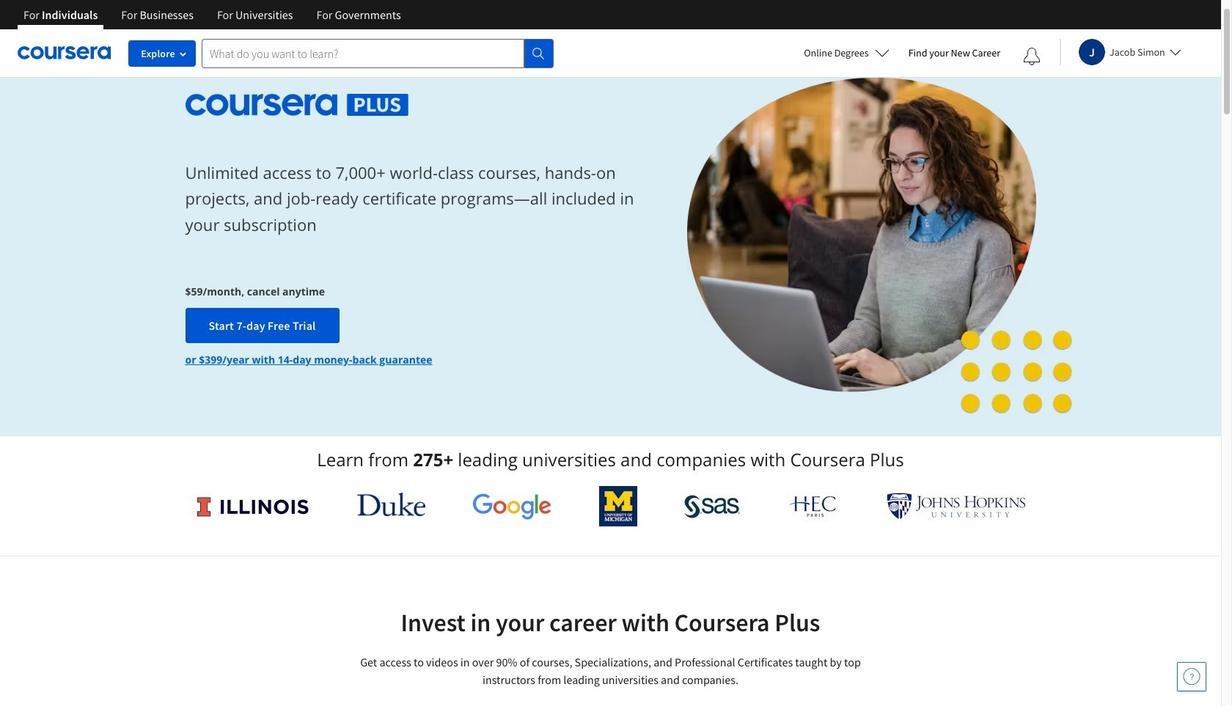 Task type: describe. For each thing, give the bounding box(es) containing it.
hec paris image
[[788, 492, 840, 522]]

university of michigan image
[[599, 487, 638, 527]]

banner navigation
[[12, 0, 413, 40]]

coursera image
[[18, 41, 111, 65]]

duke university image
[[357, 493, 425, 517]]

google image
[[473, 493, 552, 520]]



Task type: locate. For each thing, give the bounding box(es) containing it.
help center image
[[1184, 669, 1201, 686]]

What do you want to learn? text field
[[202, 39, 525, 68]]

university of illinois at urbana-champaign image
[[196, 495, 310, 519]]

sas image
[[685, 495, 741, 519]]

None search field
[[202, 39, 554, 68]]

coursera plus image
[[185, 94, 409, 116]]

johns hopkins university image
[[887, 493, 1026, 520]]



Task type: vqa. For each thing, say whether or not it's contained in the screenshot.
right
no



